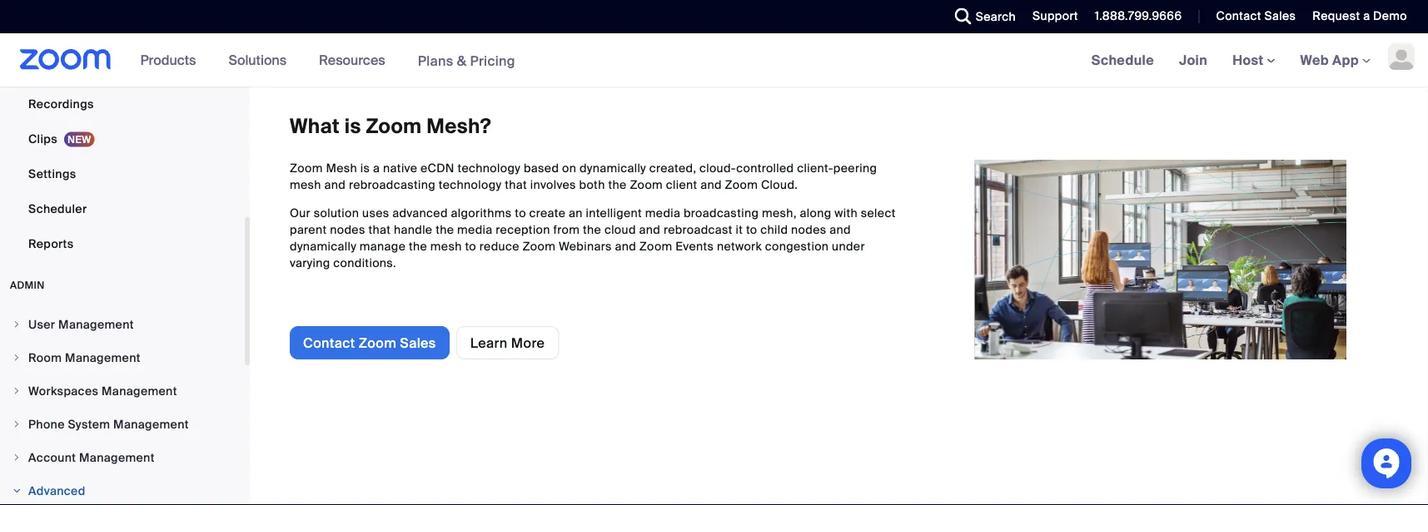 Task type: locate. For each thing, give the bounding box(es) containing it.
uses
[[362, 205, 389, 221]]

client
[[666, 177, 698, 192]]

banner
[[0, 33, 1428, 88]]

right image left "phone"
[[12, 420, 22, 430]]

solution
[[314, 205, 359, 221]]

that inside 'our solution uses advanced algorithms to create an intelligent media broadcasting mesh, along with select parent nodes that handle the media reception from the cloud and rebroadcast it to child nodes and dynamically manage the mesh to reduce zoom webinars and zoom events network congestion under varying conditions.'
[[368, 222, 391, 237]]

under
[[832, 239, 865, 254]]

room management
[[28, 350, 141, 366]]

2 vertical spatial to
[[465, 239, 476, 254]]

a up rebroadcasting
[[373, 160, 380, 176]]

to left reduce
[[465, 239, 476, 254]]

scheduler
[[28, 201, 87, 217]]

right image left advanced
[[12, 486, 22, 496]]

zoom left events
[[640, 239, 673, 254]]

schedule link
[[1079, 33, 1167, 87]]

settings
[[28, 166, 76, 182]]

0 horizontal spatial that
[[368, 222, 391, 237]]

it
[[736, 222, 743, 237]]

product information navigation
[[128, 33, 528, 88]]

0 vertical spatial technology
[[458, 160, 521, 176]]

3 right image from the top
[[12, 486, 22, 496]]

media down client
[[645, 205, 681, 221]]

0 vertical spatial sales
[[1265, 8, 1296, 24]]

advanced
[[28, 484, 86, 499]]

management up room management
[[58, 317, 134, 332]]

broadcasting
[[684, 205, 759, 221]]

0 horizontal spatial a
[[373, 160, 380, 176]]

1 vertical spatial mesh
[[430, 239, 462, 254]]

cloud.
[[761, 177, 798, 192]]

is inside zoom mesh is a native ecdn technology based on dynamically created, cloud-controlled client-peering mesh and rebroadcasting technology that involves both the zoom client and zoom cloud.
[[361, 160, 370, 176]]

support
[[1033, 8, 1078, 24]]

is right what
[[345, 114, 361, 140]]

right image left workspaces
[[12, 386, 22, 396]]

1 vertical spatial right image
[[12, 420, 22, 430]]

client-
[[797, 160, 834, 176]]

room management menu item
[[0, 342, 245, 374]]

app
[[1333, 51, 1359, 69]]

zoom down conditions. on the bottom left of the page
[[359, 334, 397, 352]]

management
[[58, 317, 134, 332], [65, 350, 141, 366], [102, 384, 177, 399], [113, 417, 189, 432], [79, 450, 155, 466]]

zoom up native
[[366, 114, 422, 140]]

side navigation navigation
[[0, 0, 250, 506]]

that down based
[[505, 177, 527, 192]]

user management menu item
[[0, 309, 245, 341]]

0 vertical spatial right image
[[12, 353, 22, 363]]

right image
[[12, 353, 22, 363], [12, 420, 22, 430], [12, 486, 22, 496]]

contact for contact sales
[[1216, 8, 1262, 24]]

0 vertical spatial that
[[505, 177, 527, 192]]

0 vertical spatial media
[[645, 205, 681, 221]]

contact down varying at left bottom
[[303, 334, 355, 352]]

1 nodes from the left
[[330, 222, 365, 237]]

a left demo
[[1364, 8, 1370, 24]]

zoom down created,
[[630, 177, 663, 192]]

our solution uses advanced algorithms to create an intelligent media broadcasting mesh, along with select parent nodes that handle the media reception from the cloud and rebroadcast it to child nodes and dynamically manage the mesh to reduce zoom webinars and zoom events network congestion under varying conditions.
[[290, 205, 896, 271]]

2 horizontal spatial to
[[746, 222, 758, 237]]

0 horizontal spatial to
[[465, 239, 476, 254]]

mesh down handle
[[430, 239, 462, 254]]

2 right image from the top
[[12, 420, 22, 430]]

cloud-
[[700, 160, 736, 176]]

learn more link
[[456, 327, 559, 360]]

the
[[608, 177, 627, 192], [436, 222, 454, 237], [583, 222, 602, 237], [409, 239, 427, 254]]

dynamically
[[580, 160, 646, 176], [290, 239, 357, 254]]

0 horizontal spatial dynamically
[[290, 239, 357, 254]]

right image inside room management menu item
[[12, 353, 22, 363]]

varying
[[290, 255, 330, 271]]

1 vertical spatial that
[[368, 222, 391, 237]]

mesh up our
[[290, 177, 321, 192]]

learn
[[470, 334, 508, 352]]

scheduler link
[[0, 192, 245, 226]]

native
[[383, 160, 418, 176]]

1 horizontal spatial dynamically
[[580, 160, 646, 176]]

handle
[[394, 222, 433, 237]]

right image for phone
[[12, 420, 22, 430]]

2 right image from the top
[[12, 386, 22, 396]]

contact up host
[[1216, 8, 1262, 24]]

web app
[[1301, 51, 1359, 69]]

sales left learn at the bottom left of the page
[[400, 334, 436, 352]]

1 horizontal spatial nodes
[[791, 222, 827, 237]]

1.888.799.9666 button up schedule
[[1083, 0, 1186, 33]]

1 vertical spatial is
[[361, 160, 370, 176]]

products
[[140, 51, 196, 69]]

request a demo link
[[1300, 0, 1428, 33], [1313, 8, 1408, 24]]

advanced menu item
[[0, 476, 245, 506]]

and down mesh
[[325, 177, 346, 192]]

zoom down reception
[[523, 239, 556, 254]]

dynamically inside zoom mesh is a native ecdn technology based on dynamically created, cloud-controlled client-peering mesh and rebroadcasting technology that involves both the zoom client and zoom cloud.
[[580, 160, 646, 176]]

resources
[[319, 51, 385, 69]]

on
[[562, 160, 577, 176]]

pricing
[[470, 52, 515, 69]]

to up reception
[[515, 205, 526, 221]]

host
[[1233, 51, 1267, 69]]

a
[[1364, 8, 1370, 24], [373, 160, 380, 176]]

solutions
[[229, 51, 287, 69]]

created,
[[649, 160, 697, 176]]

join link
[[1167, 33, 1220, 87]]

management up advanced menu item
[[79, 450, 155, 466]]

right image
[[12, 320, 22, 330], [12, 386, 22, 396], [12, 453, 22, 463]]

2 vertical spatial right image
[[12, 486, 22, 496]]

1 horizontal spatial that
[[505, 177, 527, 192]]

right image left 'account'
[[12, 453, 22, 463]]

mesh inside zoom mesh is a native ecdn technology based on dynamically created, cloud-controlled client-peering mesh and rebroadcasting technology that involves both the zoom client and zoom cloud.
[[290, 177, 321, 192]]

along
[[800, 205, 832, 221]]

0 vertical spatial mesh
[[290, 177, 321, 192]]

demo
[[1374, 8, 1408, 24]]

management for user management
[[58, 317, 134, 332]]

sales up host 'dropdown button'
[[1265, 8, 1296, 24]]

3 right image from the top
[[12, 453, 22, 463]]

management down room management menu item at the bottom left of the page
[[102, 384, 177, 399]]

0 vertical spatial contact
[[1216, 8, 1262, 24]]

that up manage on the left
[[368, 222, 391, 237]]

search
[[976, 9, 1016, 24]]

1 horizontal spatial contact
[[1216, 8, 1262, 24]]

right image left user
[[12, 320, 22, 330]]

0 horizontal spatial contact
[[303, 334, 355, 352]]

1 horizontal spatial a
[[1364, 8, 1370, 24]]

that inside zoom mesh is a native ecdn technology based on dynamically created, cloud-controlled client-peering mesh and rebroadcasting technology that involves both the zoom client and zoom cloud.
[[505, 177, 527, 192]]

1 vertical spatial right image
[[12, 386, 22, 396]]

events
[[676, 239, 714, 254]]

right image inside account management menu item
[[12, 453, 22, 463]]

1 vertical spatial dynamically
[[290, 239, 357, 254]]

1 vertical spatial technology
[[439, 177, 502, 192]]

0 vertical spatial to
[[515, 205, 526, 221]]

algorithms
[[451, 205, 512, 221]]

1 vertical spatial to
[[746, 222, 758, 237]]

contact sales link
[[1204, 0, 1300, 33], [1216, 8, 1296, 24]]

peering
[[834, 160, 877, 176]]

dynamically up varying at left bottom
[[290, 239, 357, 254]]

right image left room
[[12, 353, 22, 363]]

child
[[761, 222, 788, 237]]

personal menu menu
[[0, 0, 245, 262]]

contact
[[1216, 8, 1262, 24], [303, 334, 355, 352]]

mesh
[[290, 177, 321, 192], [430, 239, 462, 254]]

profile picture image
[[1388, 43, 1415, 70]]

that
[[505, 177, 527, 192], [368, 222, 391, 237]]

system
[[68, 417, 110, 432]]

a inside zoom mesh is a native ecdn technology based on dynamically created, cloud-controlled client-peering mesh and rebroadcasting technology that involves both the zoom client and zoom cloud.
[[373, 160, 380, 176]]

the right the both
[[608, 177, 627, 192]]

media
[[645, 205, 681, 221], [457, 222, 493, 237]]

0 horizontal spatial mesh
[[290, 177, 321, 192]]

zoom mesh is a native ecdn technology based on dynamically created, cloud-controlled client-peering mesh and rebroadcasting technology that involves both the zoom client and zoom cloud.
[[290, 160, 877, 192]]

right image inside user management menu item
[[12, 320, 22, 330]]

1 vertical spatial media
[[457, 222, 493, 237]]

2 nodes from the left
[[791, 222, 827, 237]]

learn more
[[470, 334, 545, 352]]

intelligent
[[586, 205, 642, 221]]

nodes down along
[[791, 222, 827, 237]]

to
[[515, 205, 526, 221], [746, 222, 758, 237], [465, 239, 476, 254]]

0 horizontal spatial sales
[[400, 334, 436, 352]]

0 horizontal spatial nodes
[[330, 222, 365, 237]]

0 vertical spatial dynamically
[[580, 160, 646, 176]]

1 right image from the top
[[12, 320, 22, 330]]

1 vertical spatial a
[[373, 160, 380, 176]]

right image for user management
[[12, 320, 22, 330]]

account management
[[28, 450, 155, 466]]

media down algorithms
[[457, 222, 493, 237]]

contact sales
[[1216, 8, 1296, 24]]

request a demo
[[1313, 8, 1408, 24]]

an
[[569, 205, 583, 221]]

right image inside advanced menu item
[[12, 486, 22, 496]]

management up workspaces management
[[65, 350, 141, 366]]

right image inside workspaces management menu item
[[12, 386, 22, 396]]

is right mesh
[[361, 160, 370, 176]]

1 right image from the top
[[12, 353, 22, 363]]

and down cloud in the top of the page
[[615, 239, 636, 254]]

0 horizontal spatial media
[[457, 222, 493, 237]]

to right it
[[746, 222, 758, 237]]

1 vertical spatial contact
[[303, 334, 355, 352]]

1 vertical spatial sales
[[400, 334, 436, 352]]

banner containing products
[[0, 33, 1428, 88]]

clips
[[28, 131, 57, 147]]

mesh?
[[427, 114, 491, 140]]

2 vertical spatial right image
[[12, 453, 22, 463]]

nodes down solution
[[330, 222, 365, 237]]

phone system management menu item
[[0, 409, 245, 441]]

1.888.799.9666 button
[[1083, 0, 1186, 33], [1095, 8, 1182, 24]]

0 vertical spatial right image
[[12, 320, 22, 330]]

right image inside phone system management menu item
[[12, 420, 22, 430]]

1 horizontal spatial mesh
[[430, 239, 462, 254]]

technology
[[458, 160, 521, 176], [439, 177, 502, 192]]

the down advanced
[[436, 222, 454, 237]]

and down cloud-
[[701, 177, 722, 192]]

dynamically up the both
[[580, 160, 646, 176]]



Task type: vqa. For each thing, say whether or not it's contained in the screenshot.
second cell from the top of the page
no



Task type: describe. For each thing, give the bounding box(es) containing it.
parent
[[290, 222, 327, 237]]

workspaces
[[28, 384, 99, 399]]

solutions button
[[229, 33, 294, 87]]

zoom left mesh
[[290, 160, 323, 176]]

cloud
[[605, 222, 636, 237]]

account
[[28, 450, 76, 466]]

0 vertical spatial is
[[345, 114, 361, 140]]

both
[[579, 177, 605, 192]]

meetings navigation
[[1079, 33, 1428, 88]]

create
[[529, 205, 566, 221]]

right image for room
[[12, 353, 22, 363]]

right image for account management
[[12, 453, 22, 463]]

plans & pricing
[[418, 52, 515, 69]]

phone
[[28, 417, 65, 432]]

&
[[457, 52, 467, 69]]

mesh,
[[762, 205, 797, 221]]

web
[[1301, 51, 1329, 69]]

select
[[861, 205, 896, 221]]

ecdn
[[421, 160, 455, 176]]

account management menu item
[[0, 442, 245, 474]]

products button
[[140, 33, 204, 87]]

management for room management
[[65, 350, 141, 366]]

reports
[[28, 236, 74, 252]]

contact zoom sales link
[[290, 327, 450, 360]]

request
[[1313, 8, 1360, 24]]

reports link
[[0, 227, 245, 261]]

settings link
[[0, 157, 245, 191]]

webinars
[[559, 239, 612, 254]]

management for workspaces management
[[102, 384, 177, 399]]

our
[[290, 205, 311, 221]]

0 vertical spatial a
[[1364, 8, 1370, 24]]

user
[[28, 317, 55, 332]]

manage
[[360, 239, 406, 254]]

contact zoom sales
[[303, 334, 436, 352]]

user management
[[28, 317, 134, 332]]

congestion
[[765, 239, 829, 254]]

mesh
[[326, 160, 357, 176]]

controlled
[[736, 160, 794, 176]]

based
[[524, 160, 559, 176]]

plans
[[418, 52, 454, 69]]

with
[[835, 205, 858, 221]]

and right cloud in the top of the page
[[639, 222, 661, 237]]

contact for contact zoom sales
[[303, 334, 355, 352]]

management down workspaces management menu item
[[113, 417, 189, 432]]

advanced
[[392, 205, 448, 221]]

resources button
[[319, 33, 393, 87]]

phone system management
[[28, 417, 189, 432]]

workspaces management menu item
[[0, 376, 245, 407]]

room
[[28, 350, 62, 366]]

rebroadcast
[[664, 222, 733, 237]]

rebroadcasting
[[349, 177, 436, 192]]

network
[[717, 239, 762, 254]]

recordings
[[28, 96, 94, 112]]

1 horizontal spatial to
[[515, 205, 526, 221]]

mesh inside 'our solution uses advanced algorithms to create an intelligent media broadcasting mesh, along with select parent nodes that handle the media reception from the cloud and rebroadcast it to child nodes and dynamically manage the mesh to reduce zoom webinars and zoom events network congestion under varying conditions.'
[[430, 239, 462, 254]]

clips link
[[0, 122, 245, 156]]

involves
[[530, 177, 576, 192]]

conditions.
[[333, 255, 396, 271]]

workspaces management
[[28, 384, 177, 399]]

1 horizontal spatial media
[[645, 205, 681, 221]]

join
[[1179, 51, 1208, 69]]

1.888.799.9666 button up schedule link
[[1095, 8, 1182, 24]]

admin
[[10, 279, 45, 292]]

the down handle
[[409, 239, 427, 254]]

recordings link
[[0, 87, 245, 121]]

1.888.799.9666
[[1095, 8, 1182, 24]]

from
[[553, 222, 580, 237]]

right image for workspaces management
[[12, 386, 22, 396]]

zoom down cloud-
[[725, 177, 758, 192]]

search button
[[943, 0, 1020, 33]]

host button
[[1233, 51, 1276, 69]]

management for account management
[[79, 450, 155, 466]]

and down with
[[830, 222, 851, 237]]

schedule
[[1092, 51, 1154, 69]]

the inside zoom mesh is a native ecdn technology based on dynamically created, cloud-controlled client-peering mesh and rebroadcasting technology that involves both the zoom client and zoom cloud.
[[608, 177, 627, 192]]

zoom logo image
[[20, 49, 111, 70]]

admin menu menu
[[0, 309, 245, 506]]

more
[[511, 334, 545, 352]]

web app button
[[1301, 51, 1371, 69]]

reception
[[496, 222, 550, 237]]

the up webinars
[[583, 222, 602, 237]]

reduce
[[480, 239, 520, 254]]

1 horizontal spatial sales
[[1265, 8, 1296, 24]]

dynamically inside 'our solution uses advanced algorithms to create an intelligent media broadcasting mesh, along with select parent nodes that handle the media reception from the cloud and rebroadcast it to child nodes and dynamically manage the mesh to reduce zoom webinars and zoom events network congestion under varying conditions.'
[[290, 239, 357, 254]]

what is zoom mesh?
[[290, 114, 491, 140]]



